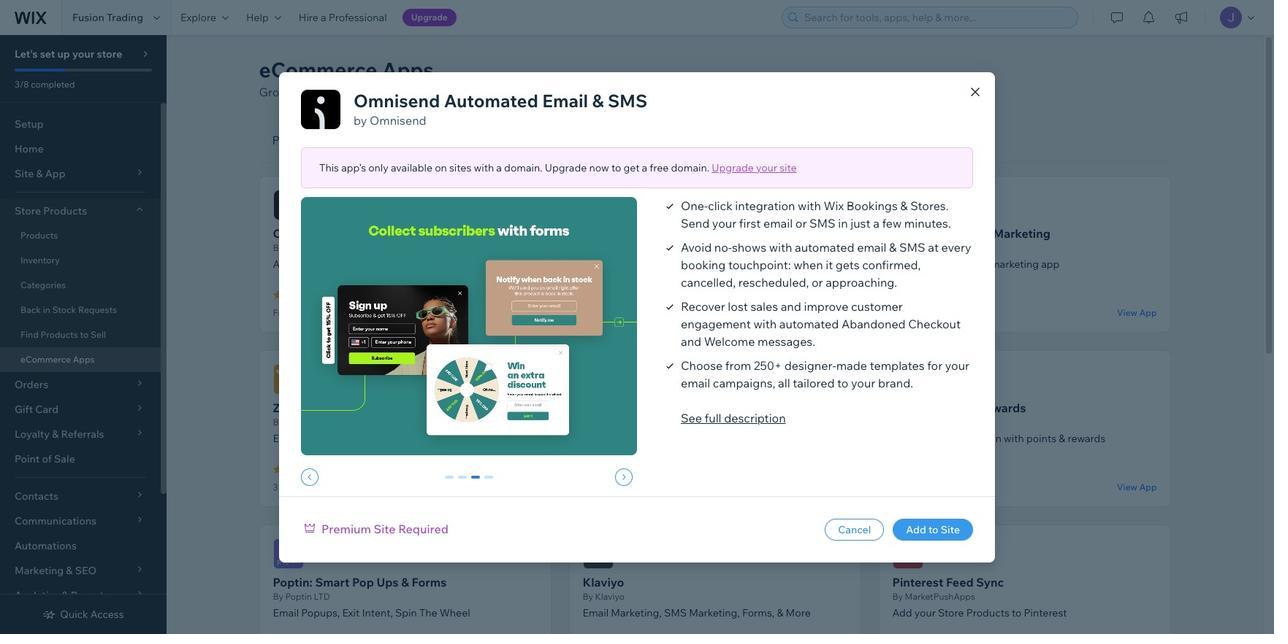 Task type: describe. For each thing, give the bounding box(es) containing it.
0 vertical spatial facebook
[[583, 226, 638, 241]]

affiliate inside zonify - amazon affiliate by importify limited earn commissions with amazon affiliate program
[[425, 433, 460, 446]]

view app for omnisend automated email & sms
[[498, 307, 537, 318]]

view for omnisend automated email & sms
[[498, 307, 518, 318]]

by inside poptin: smart pop ups & forms by poptin ltd email popups, exit intent, spin the wheel
[[273, 592, 283, 603]]

it
[[826, 258, 833, 272]]

let's
[[15, 47, 38, 61]]

or inside avoid no-shows with automated email & sms at every booking touchpoint: when it gets confirmed, cancelled, rescheduled, or approaching.
[[812, 275, 823, 290]]

intent,
[[362, 607, 393, 620]]

explore
[[180, 11, 216, 24]]

recover lost sales and improve customer engagement with automated abandoned checkout and welcome messages.
[[681, 299, 961, 349]]

bulk coupon generator icon image
[[583, 365, 613, 395]]

your inside ecommerce apps grow your business with advanced solutions for inventory management, upselling, shipping, tax and more.
[[291, 85, 315, 99]]

add inside the pinterest feed sync by marketpushapps add your store products to pinterest
[[892, 607, 912, 620]]

1 vertical spatial sales
[[923, 433, 947, 446]]

plan for goaffpro
[[913, 308, 930, 319]]

smile: points & rewards icon image
[[892, 365, 923, 395]]

categories
[[20, 280, 66, 291]]

coupons,
[[681, 433, 724, 446]]

touchpoint:
[[728, 258, 791, 272]]

app for goaffpro affiliate marketing
[[1139, 307, 1157, 318]]

1 vertical spatial amazon
[[384, 433, 423, 446]]

abuse
[[788, 433, 817, 446]]

engagement
[[681, 317, 751, 331]]

abandoned
[[842, 317, 906, 331]]

klaviyo icon image
[[583, 539, 613, 570]]

management,
[[574, 85, 650, 99]]

in inside 'link'
[[43, 305, 50, 316]]

avoid no-shows with automated email & sms at every booking touchpoint: when it gets confirmed, cancelled, rescheduled, or approaching.
[[681, 240, 971, 290]]

0 horizontal spatial 3
[[273, 482, 278, 493]]

automated inside recover lost sales and improve customer engagement with automated abandoned checkout and welcome messages.
[[779, 317, 839, 331]]

boost
[[892, 433, 921, 446]]

0 horizontal spatial godatafeed
[[595, 243, 647, 254]]

1 horizontal spatial godatafeed
[[695, 226, 765, 241]]

store products button
[[0, 199, 161, 224]]

one-click integration with wix bookings & stores. send your first email or sms in just a few minutes.
[[681, 198, 951, 231]]

coupon
[[610, 401, 655, 416]]

grow
[[259, 85, 288, 99]]

email inside klaviyo by klaviyo email marketing, sms marketing, forms, & more
[[583, 607, 609, 620]]

for inside ecommerce apps grow your business with advanced solutions for inventory management, upselling, shipping, tax and more.
[[502, 85, 518, 99]]

inventory for inventory 'button'
[[412, 133, 464, 148]]

bookings inside one-click integration with wix bookings & stores. send your first email or sms in just a few minutes.
[[847, 198, 898, 213]]

up
[[57, 47, 70, 61]]

in inside one-click integration with wix bookings & stores. send your first email or sms in just a few minutes.
[[838, 216, 848, 231]]

1 marketing, from the left
[[611, 607, 662, 620]]

crm
[[702, 133, 729, 148]]

bulk coupon generator by marketpushapps generate single-use coupons, stop coupon abuse
[[583, 401, 817, 446]]

and down rescheduled,
[[781, 299, 801, 314]]

0 horizontal spatial professional
[[329, 11, 387, 24]]

your inside the pinterest feed sync by marketpushapps add your store products to pinterest
[[915, 607, 936, 620]]

description
[[724, 411, 786, 426]]

products inside dropdown button
[[43, 205, 87, 218]]

by inside omnisend automated email & sms by omnisend
[[354, 113, 367, 127]]

ltd
[[314, 592, 330, 603]]

inventory for inventory link
[[20, 255, 60, 266]]

4.1
[[286, 290, 298, 301]]

4.1 (90)
[[286, 290, 318, 301]]

send
[[681, 216, 710, 231]]

business
[[318, 85, 366, 99]]

2 vertical spatial automated
[[273, 258, 326, 271]]

0 horizontal spatial site
[[374, 522, 396, 537]]

& inside button
[[542, 133, 550, 148]]

pop
[[352, 576, 374, 590]]

few
[[882, 216, 902, 231]]

points
[[930, 401, 965, 416]]

free inside 4.8 (44) free plan available
[[583, 482, 601, 493]]

ecommerce apps grow your business with advanced solutions for inventory management, upselling, shipping, tax and more.
[[259, 57, 833, 99]]

apps for ecommerce apps grow your business with advanced solutions for inventory management, upselling, shipping, tax and more.
[[382, 57, 434, 83]]

products inside the pinterest feed sync by marketpushapps add your store products to pinterest
[[966, 607, 1010, 620]]

Search for tools, apps, help & more... field
[[800, 7, 1073, 28]]

& inside poptin: smart pop ups & forms by poptin ltd email popups, exit intent, spin the wheel
[[401, 576, 409, 590]]

ecommerce for ecommerce apps
[[20, 354, 71, 365]]

recover
[[681, 299, 725, 314]]

coupon
[[750, 433, 786, 446]]

sms inside one-click integration with wix bookings & stores. send your first email or sms in just a few minutes.
[[810, 216, 836, 231]]

for inside 'choose from 250+ designer-made templates for your email campaigns, all tailored to your brand.'
[[927, 358, 943, 373]]

hire
[[299, 11, 318, 24]]

free plan available for omnisend
[[273, 308, 348, 319]]

by inside bulk coupon generator by marketpushapps generate single-use coupons, stop coupon abuse
[[583, 417, 593, 428]]

choose
[[681, 358, 723, 373]]

1 vertical spatial klaviyo
[[595, 592, 625, 603]]

approaching.
[[826, 275, 897, 290]]

home
[[15, 142, 44, 156]]

omnisend up (90)
[[285, 243, 328, 254]]

stop
[[727, 433, 748, 446]]

email inside poptin: smart pop ups & forms by poptin ltd email popups, exit intent, spin the wheel
[[273, 607, 299, 620]]

upselling,
[[652, 85, 705, 99]]

booking
[[681, 258, 726, 272]]

omnisend down advanced
[[370, 113, 426, 127]]

your up "smile: points & rewards"
[[945, 358, 970, 373]]

affiliate inside goaffpro affiliate marketing by goaffpro professional affiliate marketing app
[[953, 258, 988, 271]]

or inside one-click integration with wix bookings & stores. send your first email or sms in just a few minutes.
[[795, 216, 807, 231]]

find products to sell link
[[0, 323, 161, 348]]

to inside add to site button
[[929, 523, 939, 537]]

4.8
[[596, 464, 609, 475]]

omnisend up 4.1 (90)
[[273, 226, 330, 241]]

view app button for goaffpro affiliate marketing
[[1117, 306, 1157, 319]]

1
[[460, 476, 465, 489]]

ups
[[377, 576, 399, 590]]

requests
[[78, 305, 117, 316]]

email inside 'choose from 250+ designer-made templates for your email campaigns, all tailored to your brand.'
[[681, 376, 710, 391]]

help
[[246, 11, 269, 24]]

this
[[319, 161, 339, 174]]

& inside facebook shops by godatafeed by godatafeed connect your store to facebook & instagram shops
[[737, 258, 744, 271]]

marketing inside "button"
[[634, 133, 689, 148]]

0 vertical spatial klaviyo
[[583, 576, 624, 590]]

by inside omnisend automated email & sms by omnisend automated email & sms for bookings and stores
[[273, 243, 283, 254]]

get
[[624, 161, 640, 174]]

automated for omnisend automated email & sms by omnisend
[[444, 89, 538, 111]]

more.
[[802, 85, 833, 99]]

0 vertical spatial omnisend automated email & sms icon image
[[301, 89, 340, 129]]

0 horizontal spatial pinterest
[[892, 576, 943, 590]]

pinterest feed sync icon image
[[892, 539, 923, 570]]

with inside ecommerce apps grow your business with advanced solutions for inventory management, upselling, shipping, tax and more.
[[369, 85, 392, 99]]

points
[[1027, 433, 1057, 446]]

brand.
[[878, 376, 913, 391]]

1 horizontal spatial shops
[[797, 258, 827, 271]]

with right sites
[[474, 161, 494, 174]]

quick
[[60, 609, 88, 622]]

2
[[473, 476, 479, 489]]

poptin
[[285, 592, 312, 603]]

your inside one-click integration with wix bookings & stores. send your first email or sms in just a few minutes.
[[712, 216, 737, 231]]

view app for goaffpro affiliate marketing
[[1117, 307, 1157, 318]]

& inside "button"
[[692, 133, 699, 148]]

every
[[941, 240, 971, 255]]

poptin:
[[273, 576, 313, 590]]

email inside omnisend automated email & sms by omnisend
[[542, 89, 588, 111]]

back in stock requests
[[20, 305, 117, 316]]

full
[[705, 411, 722, 426]]

importify
[[285, 417, 323, 428]]

& inside klaviyo by klaviyo email marketing, sms marketing, forms, & more
[[777, 607, 784, 620]]

confirmed,
[[862, 258, 921, 272]]

poptin: smart pop ups & forms icon image
[[273, 539, 304, 570]]

2 horizontal spatial upgrade
[[712, 161, 754, 174]]

point of sale link
[[0, 447, 161, 472]]

14
[[583, 308, 592, 319]]

ecommerce apps
[[20, 354, 95, 365]]

5.0 (2)
[[596, 290, 623, 301]]

rescheduled,
[[738, 275, 809, 290]]

hire a professional link
[[290, 0, 396, 35]]

fusion trading
[[72, 11, 143, 24]]

tab list containing products
[[259, 118, 1171, 163]]

(44)
[[613, 464, 630, 475]]

and inside omnisend automated email & sms by omnisend automated email & sms for bookings and stores
[[454, 258, 472, 271]]

of
[[42, 453, 52, 466]]

marketing
[[991, 258, 1039, 271]]

shipping,
[[707, 85, 757, 99]]

find products to sell
[[20, 330, 106, 340]]

facebook shops by godatafeed icon image
[[583, 190, 613, 221]]

to inside facebook shops by godatafeed by godatafeed connect your store to facebook & instagram shops
[[676, 258, 686, 271]]

feed
[[946, 576, 974, 590]]

products button
[[259, 118, 335, 163]]

your down made
[[851, 376, 876, 391]]

integration
[[735, 198, 795, 213]]

by inside facebook shops by godatafeed by godatafeed connect your store to facebook & instagram shops
[[678, 226, 692, 241]]

shows
[[732, 240, 766, 255]]

by inside facebook shops by godatafeed by godatafeed connect your store to facebook & instagram shops
[[583, 243, 593, 254]]

1 vertical spatial goaffpro
[[905, 243, 942, 254]]

4.9 (37)
[[286, 464, 319, 475]]

generate
[[583, 433, 627, 446]]

on
[[435, 161, 447, 174]]

1 vertical spatial pinterest
[[1024, 607, 1067, 620]]

required
[[398, 522, 449, 537]]

0 horizontal spatial shops
[[640, 226, 676, 241]]

with inside recover lost sales and improve customer engagement with automated abandoned checkout and welcome messages.
[[754, 317, 777, 331]]

available down (90)
[[313, 308, 348, 319]]

1 horizontal spatial 3
[[486, 476, 492, 489]]

free for 5.0 (2)
[[611, 308, 628, 319]]

rewards
[[1068, 433, 1106, 446]]

instagram
[[746, 258, 795, 271]]

first
[[739, 216, 761, 231]]



Task type: locate. For each thing, give the bounding box(es) containing it.
bookings up "just"
[[847, 198, 898, 213]]

1 vertical spatial inventory
[[20, 255, 60, 266]]

to inside 'choose from 250+ designer-made templates for your email campaigns, all tailored to your brand.'
[[837, 376, 849, 391]]

1 vertical spatial professional
[[892, 258, 951, 271]]

free
[[650, 161, 669, 174], [611, 308, 628, 319], [297, 482, 313, 493]]

ecommerce for ecommerce apps grow your business with advanced solutions for inventory management, upselling, shipping, tax and more.
[[259, 57, 377, 83]]

site up feed
[[941, 523, 960, 537]]

1 horizontal spatial ecommerce
[[259, 57, 377, 83]]

0 horizontal spatial sales
[[751, 299, 778, 314]]

3/8
[[15, 79, 29, 90]]

0 vertical spatial automated
[[444, 89, 538, 111]]

apps up advanced
[[382, 57, 434, 83]]

tax
[[760, 85, 776, 99]]

plan down 4.1 (90)
[[293, 308, 311, 319]]

solutions
[[450, 85, 500, 99]]

facebook down facebook shops by godatafeed icon
[[583, 226, 638, 241]]

1 horizontal spatial free
[[611, 308, 628, 319]]

0 horizontal spatial affiliate
[[425, 433, 460, 446]]

messages.
[[758, 334, 815, 349]]

0 horizontal spatial email
[[681, 376, 710, 391]]

day for 3
[[280, 482, 295, 493]]

1 vertical spatial or
[[812, 275, 823, 290]]

0 vertical spatial shops
[[640, 226, 676, 241]]

cancel
[[838, 523, 871, 537]]

1 horizontal spatial trial
[[630, 308, 645, 319]]

0 vertical spatial free
[[650, 161, 669, 174]]

gets
[[836, 258, 860, 272]]

free right get
[[650, 161, 669, 174]]

see
[[681, 411, 702, 426]]

1 horizontal spatial for
[[502, 85, 518, 99]]

0 horizontal spatial amazon
[[318, 401, 363, 416]]

in right back
[[43, 305, 50, 316]]

to inside the pinterest feed sync by marketpushapps add your store products to pinterest
[[1012, 607, 1022, 620]]

app
[[520, 307, 537, 318], [830, 307, 847, 318], [1139, 307, 1157, 318], [1139, 482, 1157, 493]]

plan inside 4.8 (44) free plan available
[[603, 482, 620, 493]]

2 vertical spatial for
[[927, 358, 943, 373]]

view
[[498, 307, 518, 318], [807, 307, 828, 318], [1117, 307, 1138, 318], [1117, 482, 1138, 493]]

automated down app's
[[333, 226, 396, 241]]

your
[[72, 47, 94, 61], [291, 85, 315, 99], [756, 161, 777, 174], [712, 216, 737, 231], [626, 258, 647, 271], [945, 358, 970, 373], [851, 376, 876, 391], [915, 607, 936, 620]]

access
[[90, 609, 124, 622]]

1 horizontal spatial day
[[594, 308, 609, 319]]

1 vertical spatial marketing
[[993, 226, 1051, 241]]

available down (44)
[[622, 482, 658, 493]]

zonify - amazon affiliate by importify limited earn commissions with amazon affiliate program
[[273, 401, 504, 446]]

0 horizontal spatial bookings
[[407, 258, 452, 271]]

professional right hire
[[329, 11, 387, 24]]

sites
[[449, 161, 471, 174]]

& inside one-click integration with wix bookings & stores. send your first email or sms in just a few minutes.
[[900, 198, 908, 213]]

2 horizontal spatial for
[[927, 358, 943, 373]]

to
[[611, 161, 621, 174], [676, 258, 686, 271], [80, 330, 89, 340], [837, 376, 849, 391], [929, 523, 939, 537], [1012, 607, 1022, 620]]

sms inside klaviyo by klaviyo email marketing, sms marketing, forms, & more
[[664, 607, 687, 620]]

shipping & fulfillment button
[[477, 118, 621, 163]]

marketing inside goaffpro affiliate marketing by goaffpro professional affiliate marketing app
[[993, 226, 1051, 241]]

1 vertical spatial add
[[892, 607, 912, 620]]

products inside button
[[272, 133, 322, 148]]

sms inside omnisend automated email & sms by omnisend
[[608, 89, 647, 111]]

0 horizontal spatial marketing,
[[611, 607, 662, 620]]

marketing, down klaviyo icon
[[611, 607, 662, 620]]

store inside facebook shops by godatafeed by godatafeed connect your store to facebook & instagram shops
[[649, 258, 674, 271]]

sales down rescheduled,
[[751, 299, 778, 314]]

with left wix
[[798, 198, 821, 213]]

0 vertical spatial marketpushapps
[[595, 417, 665, 428]]

free for goaffpro
[[892, 308, 911, 319]]

1 horizontal spatial marketing
[[993, 226, 1051, 241]]

goaffpro down the goaffpro affiliate marketing icon
[[892, 226, 943, 241]]

2 horizontal spatial email
[[857, 240, 887, 255]]

1 horizontal spatial free plan available
[[892, 308, 968, 319]]

with inside one-click integration with wix bookings & stores. send your first email or sms in just a few minutes.
[[798, 198, 821, 213]]

bookings left the stores
[[407, 258, 452, 271]]

customer
[[851, 299, 903, 314]]

2 horizontal spatial free
[[650, 161, 669, 174]]

to inside find products to sell link
[[80, 330, 89, 340]]

ecommerce inside ecommerce apps grow your business with advanced solutions for inventory management, upselling, shipping, tax and more.
[[259, 57, 377, 83]]

products down store products
[[20, 230, 58, 241]]

with up the instagram
[[769, 240, 792, 255]]

-
[[311, 401, 315, 416]]

domain.
[[504, 161, 543, 174], [671, 161, 710, 174]]

1 horizontal spatial in
[[838, 216, 848, 231]]

site inside button
[[941, 523, 960, 537]]

view for goaffpro affiliate marketing
[[1117, 307, 1138, 318]]

more
[[786, 607, 811, 620]]

automations
[[15, 540, 77, 553]]

1 horizontal spatial sales
[[923, 433, 947, 446]]

smile: points & rewards
[[892, 401, 1026, 416]]

0 vertical spatial or
[[795, 216, 807, 231]]

1 horizontal spatial store
[[938, 607, 964, 620]]

1 vertical spatial by
[[678, 226, 692, 241]]

free down confirmed,
[[892, 308, 911, 319]]

1 vertical spatial omnisend automated email & sms icon image
[[273, 190, 304, 221]]

store down feed
[[938, 607, 964, 620]]

omnisend automated email & sms icon image right grow
[[301, 89, 340, 129]]

goaffpro down minutes.
[[905, 243, 942, 254]]

omnisend up the orders
[[354, 89, 440, 111]]

1 vertical spatial automated
[[333, 226, 396, 241]]

1 domain. from the left
[[504, 161, 543, 174]]

automated for omnisend automated email & sms by omnisend automated email & sms for bookings and stores
[[333, 226, 396, 241]]

automations link
[[0, 534, 161, 559]]

or
[[795, 216, 807, 231], [812, 275, 823, 290]]

& inside avoid no-shows with automated email & sms at every booking touchpoint: when it gets confirmed, cancelled, rescheduled, or approaching.
[[889, 240, 897, 255]]

plan for omnisend
[[293, 308, 311, 319]]

0 horizontal spatial free plan available
[[273, 308, 348, 319]]

free plan available down (90)
[[273, 308, 348, 319]]

0 vertical spatial amazon
[[318, 401, 363, 416]]

1 vertical spatial day
[[280, 482, 295, 493]]

available down the every
[[932, 308, 968, 319]]

products down sync
[[966, 607, 1010, 620]]

by inside the pinterest feed sync by marketpushapps add your store products to pinterest
[[892, 592, 903, 603]]

marketing up the "marketing"
[[993, 226, 1051, 241]]

inventory up 'on'
[[412, 133, 464, 148]]

inventory inside sidebar element
[[20, 255, 60, 266]]

available inside 4.8 (44) free plan available
[[622, 482, 658, 493]]

with inside avoid no-shows with automated email & sms at every booking touchpoint: when it gets confirmed, cancelled, rescheduled, or approaching.
[[769, 240, 792, 255]]

completed
[[31, 79, 75, 90]]

1 vertical spatial trial
[[315, 482, 331, 493]]

0 vertical spatial pinterest
[[892, 576, 943, 590]]

with right commissions
[[361, 433, 382, 446]]

for inside omnisend automated email & sms by omnisend automated email & sms for bookings and stores
[[391, 258, 405, 271]]

let's set up your store
[[15, 47, 122, 61]]

1 horizontal spatial upgrade
[[545, 161, 587, 174]]

email down integration
[[763, 216, 793, 231]]

1 horizontal spatial amazon
[[384, 433, 423, 446]]

store up products link
[[15, 205, 41, 218]]

earn
[[273, 433, 295, 446]]

1 horizontal spatial inventory
[[412, 133, 464, 148]]

3 down earn
[[273, 482, 278, 493]]

0 horizontal spatial in
[[43, 305, 50, 316]]

forms
[[412, 576, 447, 590]]

trial for 3 day free trial
[[315, 482, 331, 493]]

omnisend automated email & sms icon image
[[301, 89, 340, 129], [273, 190, 304, 221]]

0 horizontal spatial upgrade
[[411, 12, 448, 23]]

orders
[[348, 133, 386, 148]]

1 vertical spatial email
[[857, 240, 887, 255]]

trial right 14
[[630, 308, 645, 319]]

1 horizontal spatial plan
[[603, 482, 620, 493]]

products up ecommerce apps
[[40, 330, 78, 340]]

marketing, left forms,
[[689, 607, 740, 620]]

5.0
[[596, 290, 609, 301]]

program
[[463, 433, 504, 446]]

apps inside ecommerce apps grow your business with advanced solutions for inventory management, upselling, shipping, tax and more.
[[382, 57, 434, 83]]

store down fusion trading
[[97, 47, 122, 61]]

affiliate inside zonify - amazon affiliate by importify limited earn commissions with amazon affiliate program
[[366, 401, 411, 416]]

godatafeed down 'click'
[[695, 226, 765, 241]]

1 horizontal spatial affiliate
[[953, 258, 988, 271]]

your inside sidebar element
[[72, 47, 94, 61]]

upgrade inside button
[[411, 12, 448, 23]]

in
[[838, 216, 848, 231], [43, 305, 50, 316]]

and up the choose
[[681, 334, 702, 349]]

or up when
[[795, 216, 807, 231]]

trial
[[630, 308, 645, 319], [315, 482, 331, 493]]

by inside klaviyo by klaviyo email marketing, sms marketing, forms, & more
[[583, 592, 593, 603]]

0 horizontal spatial plan
[[293, 308, 311, 319]]

store
[[15, 205, 41, 218], [938, 607, 964, 620]]

quick access
[[60, 609, 124, 622]]

from
[[725, 358, 751, 373]]

store inside sidebar element
[[97, 47, 122, 61]]

store left booking at the top of the page
[[649, 258, 674, 271]]

affiliate down the every
[[953, 258, 988, 271]]

pinterest feed sync by marketpushapps add your store products to pinterest
[[892, 576, 1067, 620]]

zonify - amazon affiliate icon image
[[273, 365, 304, 395]]

tab list
[[259, 118, 1171, 163]]

inventory button
[[399, 118, 477, 163]]

ecommerce down find
[[20, 354, 71, 365]]

1 horizontal spatial marketing,
[[689, 607, 740, 620]]

automated inside avoid no-shows with automated email & sms at every booking touchpoint: when it gets confirmed, cancelled, rescheduled, or approaching.
[[795, 240, 855, 255]]

view for facebook shops by godatafeed
[[807, 307, 828, 318]]

0 vertical spatial bookings
[[847, 198, 898, 213]]

shops
[[640, 226, 676, 241], [797, 258, 827, 271]]

0 horizontal spatial for
[[391, 258, 405, 271]]

marketing & crm button
[[621, 118, 742, 163]]

a right hire
[[321, 11, 326, 24]]

2 domain. from the left
[[671, 161, 710, 174]]

inventory inside 'button'
[[412, 133, 464, 148]]

bookings
[[847, 198, 898, 213], [407, 258, 452, 271]]

0 vertical spatial store
[[97, 47, 122, 61]]

3
[[486, 476, 492, 489], [273, 482, 278, 493]]

goaffpro affiliate marketing icon image
[[892, 190, 923, 221]]

1 vertical spatial marketpushapps
[[905, 592, 975, 603]]

available left 'on'
[[391, 161, 433, 174]]

by up the orders
[[354, 113, 367, 127]]

0 vertical spatial apps
[[382, 57, 434, 83]]

1 horizontal spatial facebook
[[688, 258, 735, 271]]

point of sale
[[15, 453, 75, 466]]

with up messages.
[[754, 317, 777, 331]]

sms
[[608, 89, 647, 111], [810, 216, 836, 231], [442, 226, 469, 241], [899, 240, 925, 255], [366, 258, 389, 271], [664, 607, 687, 620]]

free plan available for goaffpro
[[892, 308, 968, 319]]

1 vertical spatial apps
[[73, 354, 95, 365]]

with inside zonify - amazon affiliate by importify limited earn commissions with amazon affiliate program
[[361, 433, 382, 446]]

add up pinterest feed sync icon
[[906, 523, 926, 537]]

automated up 4.1 (90)
[[273, 258, 326, 271]]

2 marketing, from the left
[[689, 607, 740, 620]]

a left few
[[873, 216, 880, 231]]

add to site
[[906, 523, 960, 537]]

marketpushapps inside bulk coupon generator by marketpushapps generate single-use coupons, stop coupon abuse
[[595, 417, 665, 428]]

1 vertical spatial automated
[[779, 317, 839, 331]]

4.8 (44) free plan available
[[583, 464, 658, 493]]

by inside goaffpro affiliate marketing by goaffpro professional affiliate marketing app
[[892, 243, 903, 254]]

omnisend automated email & sms icon image down products button
[[273, 190, 304, 221]]

sms inside avoid no-shows with automated email & sms at every booking touchpoint: when it gets confirmed, cancelled, rescheduled, or approaching.
[[899, 240, 925, 255]]

your right connect
[[626, 258, 647, 271]]

professional
[[329, 11, 387, 24], [892, 258, 951, 271]]

apps for ecommerce apps
[[73, 354, 95, 365]]

sales
[[751, 299, 778, 314], [923, 433, 947, 446]]

when
[[794, 258, 823, 272]]

domain. down marketing & crm
[[671, 161, 710, 174]]

a right get
[[642, 161, 647, 174]]

bookings inside omnisend automated email & sms by omnisend automated email & sms for bookings and stores
[[407, 258, 452, 271]]

trial for 14 day free trial
[[630, 308, 645, 319]]

marketpushapps for feed
[[905, 592, 975, 603]]

4.9
[[286, 464, 300, 475]]

3 right 2
[[486, 476, 492, 489]]

free for 4.9 (37)
[[297, 482, 313, 493]]

wheel
[[440, 607, 470, 620]]

spin
[[395, 607, 417, 620]]

plan down 4.8
[[603, 482, 620, 493]]

help button
[[237, 0, 290, 35]]

0 vertical spatial in
[[838, 216, 848, 231]]

shipping & fulfillment
[[490, 133, 608, 148]]

products up this
[[272, 133, 322, 148]]

1 horizontal spatial domain.
[[671, 161, 710, 174]]

0 horizontal spatial ecommerce
[[20, 354, 71, 365]]

facebook up cancelled,
[[688, 258, 735, 271]]

1 horizontal spatial marketpushapps
[[905, 592, 975, 603]]

0 vertical spatial inventory
[[412, 133, 464, 148]]

& inside omnisend automated email & sms by omnisend
[[592, 89, 604, 111]]

marketpushapps for coupon
[[595, 417, 665, 428]]

1 vertical spatial bookings
[[407, 258, 452, 271]]

setup link
[[0, 112, 161, 137]]

email inside one-click integration with wix bookings & stores. send your first email or sms in just a few minutes.
[[763, 216, 793, 231]]

godatafeed up connect
[[595, 243, 647, 254]]

0 horizontal spatial marketing
[[634, 133, 689, 148]]

setup
[[15, 118, 44, 131]]

your down pinterest feed sync icon
[[915, 607, 936, 620]]

find
[[20, 330, 39, 340]]

store inside dropdown button
[[15, 205, 41, 218]]

day down 4.9
[[280, 482, 295, 493]]

app for facebook shops by godatafeed
[[830, 307, 847, 318]]

view app for facebook shops by godatafeed
[[807, 307, 847, 318]]

0 horizontal spatial facebook
[[583, 226, 638, 241]]

by inside zonify - amazon affiliate by importify limited earn commissions with amazon affiliate program
[[273, 417, 283, 428]]

or down when
[[812, 275, 823, 290]]

set
[[40, 47, 55, 61]]

1 vertical spatial store
[[938, 607, 964, 620]]

now
[[589, 161, 609, 174]]

free for omnisend
[[273, 308, 291, 319]]

made
[[836, 358, 867, 373]]

1 horizontal spatial site
[[941, 523, 960, 537]]

0 vertical spatial affiliate
[[953, 258, 988, 271]]

view app button for facebook shops by godatafeed
[[807, 306, 847, 319]]

free down 4.1
[[273, 308, 291, 319]]

products up products link
[[43, 205, 87, 218]]

1 vertical spatial store
[[649, 258, 674, 271]]

affiliate left program
[[425, 433, 460, 446]]

plan right customer
[[913, 308, 930, 319]]

generator
[[657, 401, 714, 416]]

improve
[[804, 299, 849, 314]]

marketpushapps inside the pinterest feed sync by marketpushapps add your store products to pinterest
[[905, 592, 975, 603]]

marketing up get
[[634, 133, 689, 148]]

only
[[368, 161, 389, 174]]

1 horizontal spatial bookings
[[847, 198, 898, 213]]

exit
[[342, 607, 360, 620]]

cancelled,
[[681, 275, 736, 290]]

2 vertical spatial free
[[297, 482, 313, 493]]

and inside ecommerce apps grow your business with advanced solutions for inventory management, upselling, shipping, tax and more.
[[779, 85, 800, 99]]

smile:
[[892, 401, 927, 416]]

automated up it
[[795, 240, 855, 255]]

by
[[354, 113, 367, 127], [678, 226, 692, 241]]

1 horizontal spatial free
[[583, 482, 601, 493]]

0 vertical spatial goaffpro
[[892, 226, 943, 241]]

email inside avoid no-shows with automated email & sms at every booking touchpoint: when it gets confirmed, cancelled, rescheduled, or approaching.
[[857, 240, 887, 255]]

2 horizontal spatial free
[[892, 308, 911, 319]]

see full description button
[[681, 410, 786, 427]]

day for 14
[[594, 308, 609, 319]]

marketpushapps down feed
[[905, 592, 975, 603]]

email down the choose
[[681, 376, 710, 391]]

2 free plan available from the left
[[892, 308, 968, 319]]

marketpushapps down coupon
[[595, 417, 665, 428]]

0 horizontal spatial free
[[297, 482, 313, 493]]

0 horizontal spatial by
[[354, 113, 367, 127]]

products link
[[0, 224, 161, 248]]

0 vertical spatial day
[[594, 308, 609, 319]]

0 vertical spatial add
[[906, 523, 926, 537]]

and left the stores
[[454, 258, 472, 271]]

stores.
[[911, 198, 949, 213]]

sales inside recover lost sales and improve customer engagement with automated abandoned checkout and welcome messages.
[[751, 299, 778, 314]]

free down 4.8
[[583, 482, 601, 493]]

1 vertical spatial ecommerce
[[20, 354, 71, 365]]

email up confirmed,
[[857, 240, 887, 255]]

automated inside omnisend automated email & sms by omnisend
[[444, 89, 538, 111]]

home link
[[0, 137, 161, 161]]

free plan available down confirmed,
[[892, 308, 968, 319]]

ecommerce inside sidebar element
[[20, 354, 71, 365]]

app for omnisend automated email & sms
[[520, 307, 537, 318]]

0 horizontal spatial store
[[15, 205, 41, 218]]

free down 4.9 (37)
[[297, 482, 313, 493]]

your down 'click'
[[712, 216, 737, 231]]

0 vertical spatial sales
[[751, 299, 778, 314]]

professional inside goaffpro affiliate marketing by goaffpro professional affiliate marketing app
[[892, 258, 951, 271]]

automated down improve
[[779, 317, 839, 331]]

apps inside sidebar element
[[73, 354, 95, 365]]

by down one-
[[678, 226, 692, 241]]

domain. down shipping
[[504, 161, 543, 174]]

0 horizontal spatial or
[[795, 216, 807, 231]]

view app button for omnisend automated email & sms
[[498, 306, 537, 319]]

add inside button
[[906, 523, 926, 537]]

affiliate inside goaffpro affiliate marketing by goaffpro professional affiliate marketing app
[[946, 226, 991, 241]]

shipping
[[490, 133, 539, 148]]

in left "just"
[[838, 216, 848, 231]]

inventory up categories
[[20, 255, 60, 266]]

marketing & crm
[[634, 133, 729, 148]]

day right 14
[[594, 308, 609, 319]]

automated up shipping
[[444, 89, 538, 111]]

0 horizontal spatial automated
[[273, 258, 326, 271]]

with right business
[[369, 85, 392, 99]]

0 horizontal spatial free
[[273, 308, 291, 319]]

a down shipping
[[496, 161, 502, 174]]

0 vertical spatial by
[[354, 113, 367, 127]]

your left site
[[756, 161, 777, 174]]

(2)
[[613, 290, 623, 301]]

sales right boost
[[923, 433, 947, 446]]

0 vertical spatial for
[[502, 85, 518, 99]]

sidebar element
[[0, 35, 167, 635]]

and right tax
[[779, 85, 800, 99]]

ecommerce up business
[[259, 57, 377, 83]]

one-
[[681, 198, 708, 213]]

store products
[[15, 205, 87, 218]]

free down (2)
[[611, 308, 628, 319]]

store inside the pinterest feed sync by marketpushapps add your store products to pinterest
[[938, 607, 964, 620]]

(90)
[[301, 290, 318, 301]]

shops left gets
[[797, 258, 827, 271]]

1 free plan available from the left
[[273, 308, 348, 319]]

app
[[1041, 258, 1060, 271]]

for
[[502, 85, 518, 99], [391, 258, 405, 271], [927, 358, 943, 373]]

site right premium
[[374, 522, 396, 537]]

back in stock requests link
[[0, 298, 161, 323]]

your inside facebook shops by godatafeed by godatafeed connect your store to facebook & instagram shops
[[626, 258, 647, 271]]

a inside one-click integration with wix bookings & stores. send your first email or sms in just a few minutes.
[[873, 216, 880, 231]]

1 horizontal spatial or
[[812, 275, 823, 290]]

with left points
[[1004, 433, 1024, 446]]

products
[[272, 133, 322, 148], [43, 205, 87, 218], [20, 230, 58, 241], [40, 330, 78, 340], [966, 607, 1010, 620]]



Task type: vqa. For each thing, say whether or not it's contained in the screenshot.


